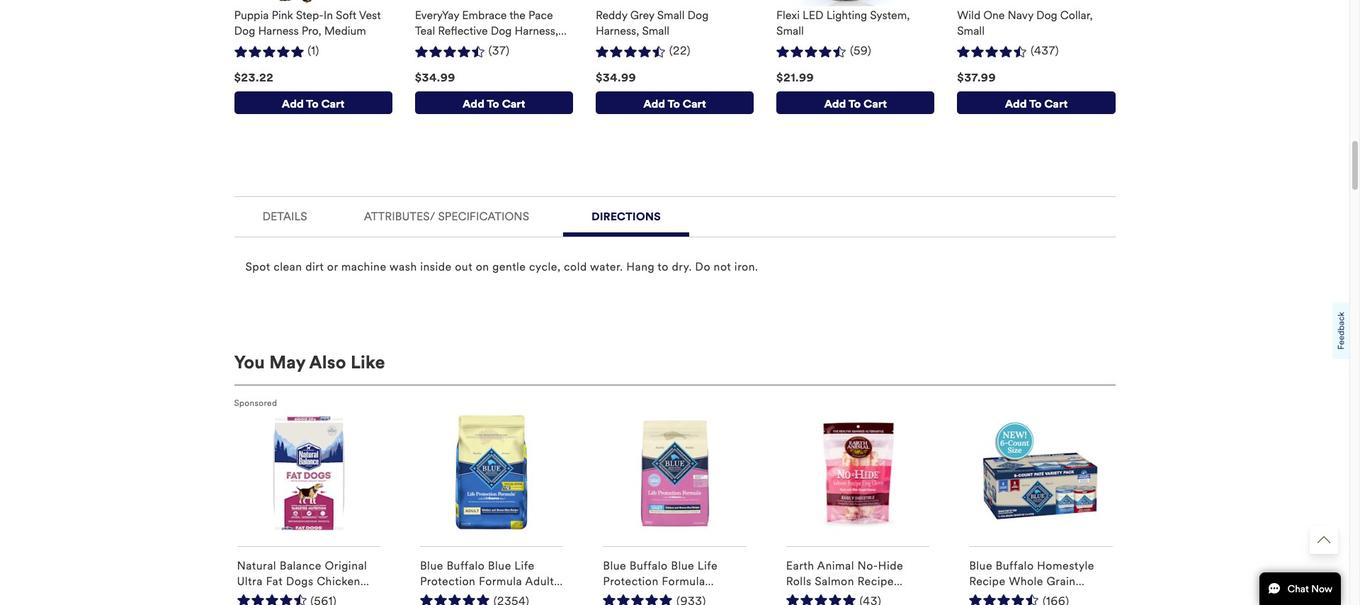 Task type: describe. For each thing, give the bounding box(es) containing it.
3 cart from the left
[[683, 97, 706, 111]]

wash
[[389, 260, 417, 273]]

5 add to cart from the left
[[1005, 97, 1068, 111]]

add for fourth add to cart button from right
[[463, 97, 485, 111]]

on
[[476, 260, 489, 273]]

out
[[455, 260, 473, 273]]

attributes/
[[364, 210, 435, 223]]

iron.
[[735, 260, 758, 273]]

scroll to top image
[[1318, 533, 1330, 546]]

3 add to cart from the left
[[643, 97, 706, 111]]

product details tab list
[[234, 196, 1115, 298]]

add for 2nd add to cart button from the right
[[824, 97, 846, 111]]

you may also like
[[234, 351, 385, 373]]

details
[[262, 210, 307, 223]]

do
[[695, 260, 711, 273]]

add for 3rd add to cart button from the right
[[643, 97, 665, 111]]

2 add to cart from the left
[[463, 97, 525, 111]]

5 add to cart button from the left
[[957, 91, 1115, 114]]

styled arrow button link
[[1310, 526, 1338, 554]]

directions button
[[563, 197, 689, 232]]

specifications
[[438, 210, 529, 223]]

directions
[[592, 210, 661, 223]]

water.
[[590, 260, 623, 273]]

spot
[[245, 260, 270, 273]]

1 to from the left
[[306, 97, 319, 111]]

inside
[[420, 260, 452, 273]]

clean
[[274, 260, 302, 273]]

1 add to cart from the left
[[282, 97, 345, 111]]

add for 1st add to cart button
[[282, 97, 304, 111]]

4 cart from the left
[[864, 97, 887, 111]]

attributes/ specifications
[[364, 210, 529, 223]]

3 to from the left
[[668, 97, 680, 111]]

may
[[269, 351, 305, 373]]



Task type: locate. For each thing, give the bounding box(es) containing it.
2 to from the left
[[487, 97, 499, 111]]

4 to from the left
[[848, 97, 861, 111]]

1 add to cart button from the left
[[234, 91, 392, 114]]

gentle
[[492, 260, 526, 273]]

5 add from the left
[[1005, 97, 1027, 111]]

attributes/ specifications button
[[341, 197, 552, 232]]

5 to from the left
[[1029, 97, 1042, 111]]

add for first add to cart button from right
[[1005, 97, 1027, 111]]

cold
[[564, 260, 587, 273]]

add to cart
[[282, 97, 345, 111], [463, 97, 525, 111], [643, 97, 706, 111], [824, 97, 887, 111], [1005, 97, 1068, 111]]

like
[[351, 351, 385, 373]]

1 add from the left
[[282, 97, 304, 111]]

4 add to cart button from the left
[[777, 91, 935, 114]]

4 add to cart from the left
[[824, 97, 887, 111]]

3 add from the left
[[643, 97, 665, 111]]

2 add to cart button from the left
[[415, 91, 573, 114]]

also
[[309, 351, 346, 373]]

details button
[[240, 197, 330, 232]]

spot clean dirt or machine wash inside out on gentle cycle, cold water. hang to dry. do not iron.
[[245, 260, 758, 273]]

cycle,
[[529, 260, 561, 273]]

dirt
[[305, 260, 324, 273]]

sponsored
[[234, 398, 277, 408]]

hang
[[626, 260, 655, 273]]

add
[[282, 97, 304, 111], [463, 97, 485, 111], [643, 97, 665, 111], [824, 97, 846, 111], [1005, 97, 1027, 111]]

machine
[[341, 260, 386, 273]]

5 cart from the left
[[1044, 97, 1068, 111]]

or
[[327, 260, 338, 273]]

1 cart from the left
[[321, 97, 345, 111]]

3 add to cart button from the left
[[596, 91, 754, 114]]

dry.
[[672, 260, 692, 273]]

you
[[234, 351, 265, 373]]

2 add from the left
[[463, 97, 485, 111]]

4 add from the left
[[824, 97, 846, 111]]

add to cart button
[[234, 91, 392, 114], [415, 91, 573, 114], [596, 91, 754, 114], [777, 91, 935, 114], [957, 91, 1115, 114]]

to
[[658, 260, 669, 273]]

not
[[714, 260, 731, 273]]

cart
[[321, 97, 345, 111], [502, 97, 525, 111], [683, 97, 706, 111], [864, 97, 887, 111], [1044, 97, 1068, 111]]

to
[[306, 97, 319, 111], [487, 97, 499, 111], [668, 97, 680, 111], [848, 97, 861, 111], [1029, 97, 1042, 111]]

2 cart from the left
[[502, 97, 525, 111]]



Task type: vqa. For each thing, say whether or not it's contained in the screenshot.
Reptile Deals Image
no



